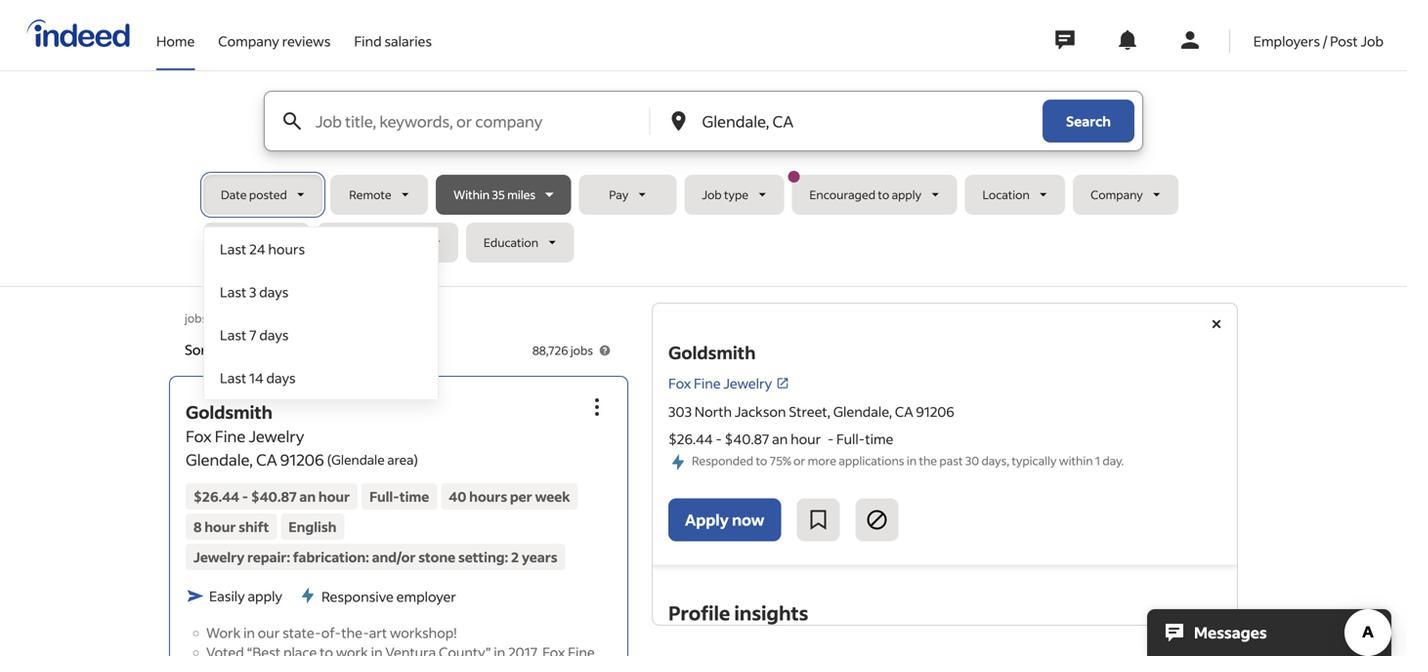 Task type: describe. For each thing, give the bounding box(es) containing it.
education button
[[466, 223, 574, 263]]

14
[[249, 370, 264, 387]]

7
[[249, 326, 257, 344]]

days for last 7 days
[[259, 326, 289, 344]]

find salaries link
[[354, 0, 432, 66]]

post
[[1331, 32, 1358, 50]]

days for last 3 days
[[259, 283, 289, 301]]

encouraged
[[810, 187, 876, 202]]

messages unread count 0 image
[[1053, 21, 1078, 60]]

menu inside search box
[[203, 227, 439, 401]]

help icon image
[[597, 343, 613, 359]]

last 7 days
[[220, 326, 289, 344]]

last 24 hours
[[220, 240, 305, 258]]

jewelry inside goldsmith fox fine jewelry glendale, ca 91206 ( glendale area )
[[249, 427, 304, 447]]

- for $26.44 - $40.87 an hour
[[242, 488, 248, 506]]

hour for $26.44 - $40.87 an hour
[[319, 488, 350, 506]]

full-time
[[370, 488, 429, 506]]

salaries
[[385, 32, 432, 50]]

the
[[919, 453, 937, 469]]

88,726 jobs
[[533, 343, 593, 358]]

company for company
[[1091, 187, 1143, 202]]

$26.44 for $26.44 - $40.87 an hour - full-time
[[669, 431, 713, 448]]

hours inside "link"
[[268, 240, 305, 258]]

/
[[1323, 32, 1328, 50]]

goldsmith for goldsmith fox fine jewelry glendale, ca 91206 ( glendale area )
[[186, 401, 273, 424]]

easily apply
[[209, 588, 282, 605]]

employers
[[1254, 32, 1321, 50]]

last 7 days link
[[204, 314, 438, 357]]

$26.44 - $40.87 an hour
[[194, 488, 350, 506]]

profile
[[669, 601, 731, 626]]

responded to 75% or more applications in the past 30 days, typically within 1 day.
[[692, 453, 1125, 469]]

job type button
[[685, 175, 784, 215]]

workshop!
[[390, 624, 457, 642]]

company reviews link
[[218, 0, 331, 66]]

area
[[387, 451, 414, 469]]

within
[[1059, 453, 1093, 469]]

last 3 days link
[[204, 271, 438, 314]]

sort
[[185, 341, 211, 359]]

fine inside goldsmith fox fine jewelry glendale, ca 91206 ( glendale area )
[[215, 427, 246, 447]]

responsive
[[322, 588, 394, 606]]

reviews
[[282, 32, 331, 50]]

location button
[[965, 175, 1066, 215]]

easily
[[209, 588, 245, 605]]

within 35 miles
[[454, 187, 536, 202]]

2 horizontal spatial -
[[828, 431, 834, 448]]

per
[[510, 488, 532, 506]]

employer
[[397, 588, 456, 606]]

$40.87 for $26.44 - $40.87 an hour - full-time
[[725, 431, 770, 448]]

work in our state-of-the-art workshop!
[[206, 624, 457, 642]]

now
[[732, 510, 765, 530]]

jobs in glendale, ca
[[185, 311, 291, 326]]

glendale, for goldsmith
[[186, 450, 253, 470]]

search button
[[1043, 100, 1135, 143]]

goldsmith button
[[186, 401, 273, 424]]

fabrication:
[[293, 549, 369, 566]]

fox fine jewelry
[[669, 375, 772, 392]]

40 hours per week
[[449, 488, 570, 506]]

responded
[[692, 453, 754, 469]]

stone
[[419, 549, 456, 566]]

sort by: relevance
[[185, 341, 300, 359]]

apply now button
[[669, 499, 781, 542]]

fox inside goldsmith fox fine jewelry glendale, ca 91206 ( glendale area )
[[186, 427, 212, 447]]

state-
[[283, 624, 321, 642]]

0 vertical spatial fine
[[694, 375, 721, 392]]

pay
[[609, 187, 629, 202]]

2
[[511, 549, 519, 566]]

to for 75%
[[756, 453, 768, 469]]

not interested image
[[866, 509, 889, 532]]

8
[[194, 518, 202, 536]]

english
[[289, 518, 337, 536]]

job type
[[702, 187, 749, 202]]

1
[[1096, 453, 1101, 469]]

search: Job title, keywords, or company text field
[[312, 92, 649, 151]]

home
[[156, 32, 195, 50]]

days,
[[982, 453, 1010, 469]]

date posted button
[[203, 175, 323, 215]]

0 horizontal spatial apply
[[248, 588, 282, 605]]

by:
[[214, 341, 233, 359]]

apply now
[[685, 510, 765, 530]]

messages
[[1195, 623, 1267, 643]]

1 vertical spatial full-
[[370, 488, 400, 506]]

hour for $26.44 - $40.87 an hour - full-time
[[791, 431, 821, 448]]

8 hour shift
[[194, 518, 269, 536]]

0 vertical spatial glendale,
[[222, 311, 273, 326]]



Task type: vqa. For each thing, say whether or not it's contained in the screenshot.
'apply' in the encouraged to apply dropdown button
yes



Task type: locate. For each thing, give the bounding box(es) containing it.
goldsmith fox fine jewelry glendale, ca 91206 ( glendale area )
[[186, 401, 418, 470]]

glendale
[[332, 451, 385, 469]]

fox fine jewelry link
[[669, 373, 790, 394]]

2 horizontal spatial jewelry
[[724, 375, 772, 392]]

glendale, up 7 on the left of page
[[222, 311, 273, 326]]

1 vertical spatial company
[[1091, 187, 1143, 202]]

0 vertical spatial in
[[210, 311, 220, 326]]

0 vertical spatial 91206
[[916, 403, 955, 421]]

notifications unread count 0 image
[[1116, 28, 1140, 52]]

time down )
[[400, 488, 429, 506]]

0 vertical spatial apply
[[892, 187, 922, 202]]

menu containing last 24 hours
[[203, 227, 439, 401]]

time
[[866, 431, 894, 448], [400, 488, 429, 506]]

2 vertical spatial ca
[[256, 450, 277, 470]]

fine up north
[[694, 375, 721, 392]]

days right 14
[[266, 370, 296, 387]]

2 horizontal spatial in
[[907, 453, 917, 469]]

glendale, up applications
[[834, 403, 893, 421]]

last left 3
[[220, 283, 247, 301]]

last 14 days
[[220, 370, 296, 387]]

last inside last 7 days link
[[220, 326, 247, 344]]

0 vertical spatial time
[[866, 431, 894, 448]]

2 vertical spatial glendale,
[[186, 450, 253, 470]]

miles
[[507, 187, 536, 202]]

fox
[[669, 375, 691, 392], [186, 427, 212, 447]]

1 horizontal spatial hour
[[319, 488, 350, 506]]

1 vertical spatial $40.87
[[251, 488, 297, 506]]

- for $26.44 - $40.87 an hour - full-time
[[716, 431, 722, 448]]

2 vertical spatial days
[[266, 370, 296, 387]]

last 24 hours link
[[204, 228, 438, 271]]

1 vertical spatial an
[[300, 488, 316, 506]]

1 vertical spatial job
[[702, 187, 722, 202]]

0 vertical spatial full-
[[837, 431, 866, 448]]

find salaries
[[354, 32, 432, 50]]

and/or
[[372, 549, 416, 566]]

days inside last 3 days link
[[259, 283, 289, 301]]

$26.44 - $40.87 an hour - full-time
[[669, 431, 894, 448]]

1 vertical spatial 91206
[[280, 450, 324, 470]]

an for $26.44 - $40.87 an hour - full-time
[[772, 431, 788, 448]]

last inside last 3 days link
[[220, 283, 247, 301]]

apply right encouraged
[[892, 187, 922, 202]]

30
[[966, 453, 980, 469]]

0 horizontal spatial to
[[756, 453, 768, 469]]

0 vertical spatial job
[[1361, 32, 1384, 50]]

0 horizontal spatial goldsmith
[[186, 401, 273, 424]]

0 vertical spatial fox
[[669, 375, 691, 392]]

0 horizontal spatial $40.87
[[251, 488, 297, 506]]

0 vertical spatial $40.87
[[725, 431, 770, 448]]

the-
[[341, 624, 369, 642]]

account image
[[1179, 28, 1202, 52]]

$26.44
[[669, 431, 713, 448], [194, 488, 239, 506]]

time up applications
[[866, 431, 894, 448]]

0 horizontal spatial hours
[[268, 240, 305, 258]]

within 35 miles button
[[436, 175, 571, 215]]

1 vertical spatial hours
[[469, 488, 507, 506]]

4 last from the top
[[220, 370, 247, 387]]

glendale, down goldsmith button on the left bottom of page
[[186, 450, 253, 470]]

91206 for goldsmith
[[280, 450, 324, 470]]

to for apply
[[878, 187, 890, 202]]

days for last 14 days
[[266, 370, 296, 387]]

menu
[[203, 227, 439, 401]]

40
[[449, 488, 467, 506]]

$26.44 for $26.44 - $40.87 an hour
[[194, 488, 239, 506]]

hour down (
[[319, 488, 350, 506]]

jewelry down "8 hour shift"
[[194, 549, 245, 566]]

home link
[[156, 0, 195, 66]]

an for $26.44 - $40.87 an hour
[[300, 488, 316, 506]]

or
[[794, 453, 806, 469]]

street,
[[789, 403, 831, 421]]

shift
[[239, 518, 269, 536]]

1 horizontal spatial company
[[1091, 187, 1143, 202]]

0 horizontal spatial fine
[[215, 427, 246, 447]]

save this job image
[[807, 509, 830, 532]]

1 vertical spatial goldsmith
[[186, 401, 273, 424]]

apply
[[892, 187, 922, 202], [248, 588, 282, 605]]

1 horizontal spatial jobs
[[571, 343, 593, 358]]

$26.44 down 303 at the left bottom of page
[[669, 431, 713, 448]]

fox up 303 at the left bottom of page
[[669, 375, 691, 392]]

35
[[492, 187, 505, 202]]

0 horizontal spatial 91206
[[280, 450, 324, 470]]

jewelry repair: fabrication: and/or stone setting: 2 years
[[194, 549, 558, 566]]

jobs up 'sort' in the left bottom of the page
[[185, 311, 207, 326]]

last inside last 14 days link
[[220, 370, 247, 387]]

1 vertical spatial jewelry
[[249, 427, 304, 447]]

None search field
[[203, 91, 1204, 401]]

hours right 40
[[469, 488, 507, 506]]

setting:
[[458, 549, 508, 566]]

responsive employer
[[322, 588, 456, 606]]

ca for goldsmith
[[256, 450, 277, 470]]

1 horizontal spatial an
[[772, 431, 788, 448]]

job actions menu is collapsed image
[[586, 396, 609, 419]]

Edit location text field
[[698, 92, 1004, 151]]

3 last from the top
[[220, 326, 247, 344]]

location
[[983, 187, 1030, 202]]

1 vertical spatial fine
[[215, 427, 246, 447]]

company for company reviews
[[218, 32, 279, 50]]

1 horizontal spatial -
[[716, 431, 722, 448]]

0 horizontal spatial job
[[702, 187, 722, 202]]

1 horizontal spatial fox
[[669, 375, 691, 392]]

0 vertical spatial goldsmith
[[669, 342, 756, 364]]

days inside last 7 days link
[[259, 326, 289, 344]]

0 vertical spatial an
[[772, 431, 788, 448]]

hours right 24
[[268, 240, 305, 258]]

profile insights
[[669, 601, 809, 626]]

0 horizontal spatial -
[[242, 488, 248, 506]]

within
[[454, 187, 490, 202]]

goldsmith
[[669, 342, 756, 364], [186, 401, 273, 424]]

jobs
[[185, 311, 207, 326], [571, 343, 593, 358]]

hour up or
[[791, 431, 821, 448]]

0 vertical spatial hour
[[791, 431, 821, 448]]

close job details image
[[1205, 313, 1229, 336]]

job
[[1361, 32, 1384, 50], [702, 187, 722, 202]]

hours
[[268, 240, 305, 258], [469, 488, 507, 506]]

full- up applications
[[837, 431, 866, 448]]

pay button
[[579, 175, 677, 215]]

job right 'post'
[[1361, 32, 1384, 50]]

2 vertical spatial in
[[243, 624, 255, 642]]

0 horizontal spatial full-
[[370, 488, 400, 506]]

1 horizontal spatial full-
[[837, 431, 866, 448]]

last for last 24 hours
[[220, 240, 247, 258]]

0 vertical spatial jewelry
[[724, 375, 772, 392]]

0 vertical spatial jobs
[[185, 311, 207, 326]]

fine down goldsmith button on the left bottom of page
[[215, 427, 246, 447]]

last inside last 24 hours "link"
[[220, 240, 247, 258]]

in up by:
[[210, 311, 220, 326]]

2 horizontal spatial hour
[[791, 431, 821, 448]]

apply up our on the bottom left of the page
[[248, 588, 282, 605]]

glendale, inside goldsmith fox fine jewelry glendale, ca 91206 ( glendale area )
[[186, 450, 253, 470]]

0 horizontal spatial jewelry
[[194, 549, 245, 566]]

glendale, for 303
[[834, 403, 893, 421]]

0 horizontal spatial $26.44
[[194, 488, 239, 506]]

1 horizontal spatial to
[[878, 187, 890, 202]]

- up shift
[[242, 488, 248, 506]]

1 vertical spatial hour
[[319, 488, 350, 506]]

ca up $26.44 - $40.87 an hour
[[256, 450, 277, 470]]

$40.87 down jackson
[[725, 431, 770, 448]]

303 north jackson street, glendale, ca 91206
[[669, 403, 955, 421]]

an up english
[[300, 488, 316, 506]]

full- down area
[[370, 488, 400, 506]]

0 vertical spatial ca
[[275, 311, 291, 326]]

job left type
[[702, 187, 722, 202]]

company button
[[1074, 175, 1179, 215]]

ca up responded to 75% or more applications in the past 30 days, typically within 1 day.
[[895, 403, 914, 421]]

2 vertical spatial jewelry
[[194, 549, 245, 566]]

in left our on the bottom left of the page
[[243, 624, 255, 642]]

in left the
[[907, 453, 917, 469]]

1 last from the top
[[220, 240, 247, 258]]

91206 inside goldsmith fox fine jewelry glendale, ca 91206 ( glendale area )
[[280, 450, 324, 470]]

to
[[878, 187, 890, 202], [756, 453, 768, 469]]

0 vertical spatial to
[[878, 187, 890, 202]]

hour right 8
[[205, 518, 236, 536]]

to right encouraged
[[878, 187, 890, 202]]

last left 24
[[220, 240, 247, 258]]

an up 75%
[[772, 431, 788, 448]]

1 horizontal spatial $40.87
[[725, 431, 770, 448]]

303
[[669, 403, 692, 421]]

0 vertical spatial days
[[259, 283, 289, 301]]

1 horizontal spatial apply
[[892, 187, 922, 202]]

$26.44 up "8 hour shift"
[[194, 488, 239, 506]]

education
[[484, 235, 539, 250]]

0 vertical spatial hours
[[268, 240, 305, 258]]

91206
[[916, 403, 955, 421], [280, 450, 324, 470]]

to left 75%
[[756, 453, 768, 469]]

1 horizontal spatial $26.44
[[669, 431, 713, 448]]

1 horizontal spatial 91206
[[916, 403, 955, 421]]

typically
[[1012, 453, 1057, 469]]

-
[[716, 431, 722, 448], [828, 431, 834, 448], [242, 488, 248, 506]]

24
[[249, 240, 265, 258]]

fine
[[694, 375, 721, 392], [215, 427, 246, 447]]

1 horizontal spatial fine
[[694, 375, 721, 392]]

remote button
[[331, 175, 428, 215]]

years
[[522, 549, 558, 566]]

in for jobs in glendale, ca
[[210, 311, 220, 326]]

2 vertical spatial hour
[[205, 518, 236, 536]]

1 horizontal spatial jewelry
[[249, 427, 304, 447]]

hour
[[791, 431, 821, 448], [319, 488, 350, 506], [205, 518, 236, 536]]

1 vertical spatial apply
[[248, 588, 282, 605]]

glendale,
[[222, 311, 273, 326], [834, 403, 893, 421], [186, 450, 253, 470]]

$40.87 for $26.44 - $40.87 an hour
[[251, 488, 297, 506]]

1 vertical spatial $26.44
[[194, 488, 239, 506]]

north
[[695, 403, 732, 421]]

relevance
[[237, 341, 300, 359]]

0 vertical spatial company
[[218, 32, 279, 50]]

- up responded
[[716, 431, 722, 448]]

jobs left help icon
[[571, 343, 593, 358]]

1 vertical spatial glendale,
[[834, 403, 893, 421]]

0 horizontal spatial time
[[400, 488, 429, 506]]

1 vertical spatial days
[[259, 326, 289, 344]]

days inside last 14 days link
[[266, 370, 296, 387]]

in for work in our state-of-the-art workshop!
[[243, 624, 255, 642]]

employers / post job
[[1254, 32, 1384, 50]]

type
[[724, 187, 749, 202]]

goldsmith down 14
[[186, 401, 273, 424]]

ca for 303
[[895, 403, 914, 421]]

ca inside goldsmith fox fine jewelry glendale, ca 91206 ( glendale area )
[[256, 450, 277, 470]]

$40.87 up shift
[[251, 488, 297, 506]]

company down search button
[[1091, 187, 1143, 202]]

jewelry up jackson
[[724, 375, 772, 392]]

last 14 days link
[[204, 357, 438, 400]]

0 horizontal spatial jobs
[[185, 311, 207, 326]]

to inside dropdown button
[[878, 187, 890, 202]]

last for last 3 days
[[220, 283, 247, 301]]

last for last 14 days
[[220, 370, 247, 387]]

1 horizontal spatial job
[[1361, 32, 1384, 50]]

repair:
[[247, 549, 290, 566]]

0 horizontal spatial in
[[210, 311, 220, 326]]

91206 up the
[[916, 403, 955, 421]]

0 horizontal spatial company
[[218, 32, 279, 50]]

our
[[258, 624, 280, 642]]

75%
[[770, 453, 791, 469]]

1 vertical spatial fox
[[186, 427, 212, 447]]

goldsmith for goldsmith
[[669, 342, 756, 364]]

more
[[808, 453, 837, 469]]

$40.87
[[725, 431, 770, 448], [251, 488, 297, 506]]

0 horizontal spatial an
[[300, 488, 316, 506]]

0 vertical spatial $26.44
[[669, 431, 713, 448]]

days right 7 on the left of page
[[259, 326, 289, 344]]

work
[[206, 624, 241, 642]]

applications
[[839, 453, 905, 469]]

2 last from the top
[[220, 283, 247, 301]]

job inside dropdown button
[[702, 187, 722, 202]]

goldsmith inside goldsmith fox fine jewelry glendale, ca 91206 ( glendale area )
[[186, 401, 273, 424]]

company left reviews
[[218, 32, 279, 50]]

apply inside dropdown button
[[892, 187, 922, 202]]

posted
[[249, 187, 287, 202]]

1 vertical spatial jobs
[[571, 343, 593, 358]]

- up more in the right of the page
[[828, 431, 834, 448]]

3
[[249, 283, 257, 301]]

ca up 'last 7 days'
[[275, 311, 291, 326]]

jackson
[[735, 403, 786, 421]]

1 horizontal spatial hours
[[469, 488, 507, 506]]

1 vertical spatial to
[[756, 453, 768, 469]]

messages button
[[1148, 610, 1392, 657]]

insights
[[734, 601, 809, 626]]

day.
[[1103, 453, 1125, 469]]

0 horizontal spatial fox
[[186, 427, 212, 447]]

date posted
[[221, 187, 287, 202]]

last down jobs in glendale, ca
[[220, 326, 247, 344]]

last
[[220, 240, 247, 258], [220, 283, 247, 301], [220, 326, 247, 344], [220, 370, 247, 387]]

goldsmith up fox fine jewelry
[[669, 342, 756, 364]]

0 horizontal spatial hour
[[205, 518, 236, 536]]

jewelry
[[724, 375, 772, 392], [249, 427, 304, 447], [194, 549, 245, 566]]

date
[[221, 187, 247, 202]]

encouraged to apply button
[[788, 171, 957, 215]]

last left 14
[[220, 370, 247, 387]]

1 horizontal spatial goldsmith
[[669, 342, 756, 364]]

art
[[369, 624, 387, 642]]

none search field containing search
[[203, 91, 1204, 401]]

(
[[327, 451, 332, 469]]

1 vertical spatial in
[[907, 453, 917, 469]]

days right 3
[[259, 283, 289, 301]]

jewelry down goldsmith button on the left bottom of page
[[249, 427, 304, 447]]

fox down goldsmith button on the left bottom of page
[[186, 427, 212, 447]]

1 horizontal spatial in
[[243, 624, 255, 642]]

company inside dropdown button
[[1091, 187, 1143, 202]]

1 horizontal spatial time
[[866, 431, 894, 448]]

1 vertical spatial time
[[400, 488, 429, 506]]

1 vertical spatial ca
[[895, 403, 914, 421]]

last for last 7 days
[[220, 326, 247, 344]]

91206 left (
[[280, 450, 324, 470]]

91206 for 303
[[916, 403, 955, 421]]



